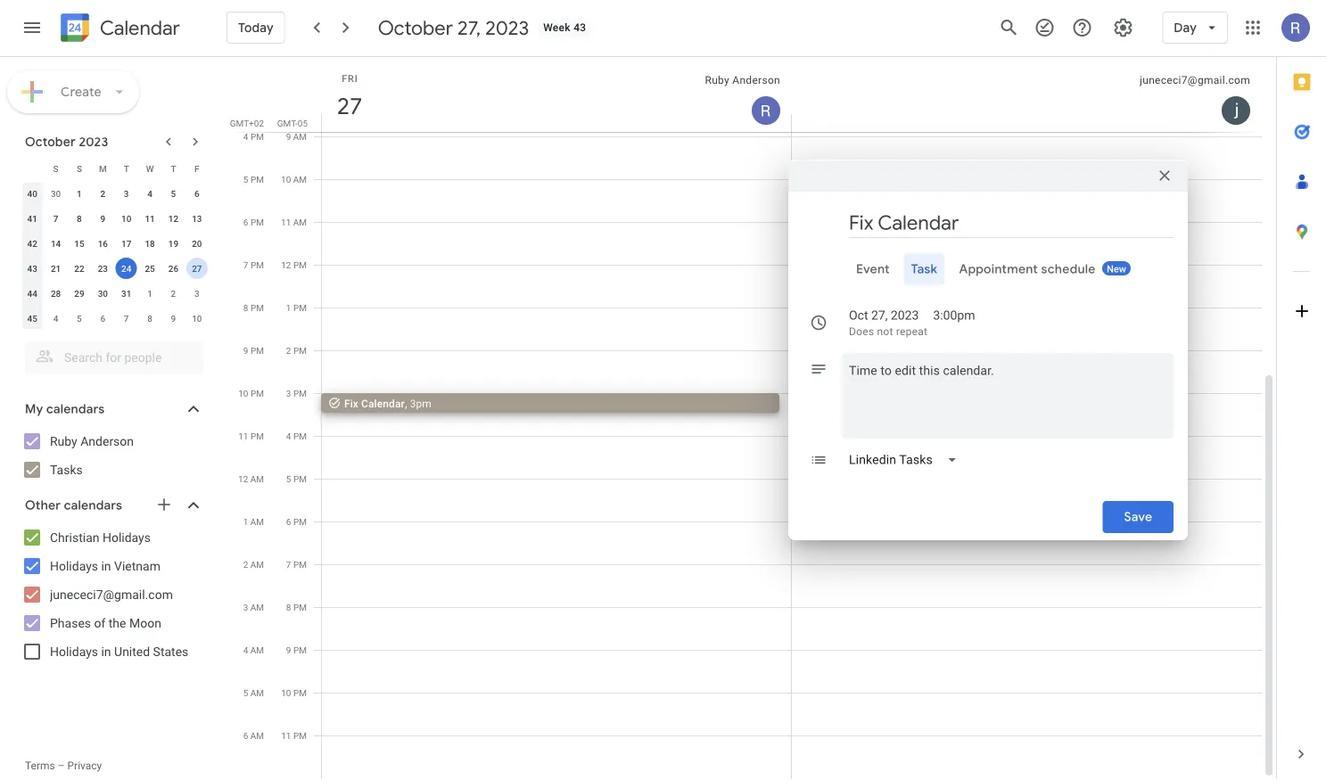 Task type: locate. For each thing, give the bounding box(es) containing it.
11 right 10 element
[[145, 213, 155, 224]]

terms – privacy
[[25, 760, 102, 773]]

0 horizontal spatial tab list
[[803, 253, 1174, 286]]

1 cell from the left
[[321, 0, 792, 780]]

1 vertical spatial 4 pm
[[286, 431, 307, 442]]

10 pm
[[238, 388, 264, 399], [281, 688, 307, 699]]

1 for 1 am
[[243, 517, 248, 527]]

1 horizontal spatial 2023
[[486, 15, 529, 40]]

1 horizontal spatial 8 pm
[[286, 602, 307, 613]]

am down 3 am at left bottom
[[250, 645, 264, 656]]

1 vertical spatial ruby anderson
[[50, 434, 134, 449]]

1 horizontal spatial 43
[[574, 21, 587, 34]]

pm right 4 am
[[294, 645, 307, 656]]

1 vertical spatial 27
[[192, 263, 202, 274]]

pm right 6 am
[[294, 731, 307, 741]]

0 vertical spatial 43
[[574, 21, 587, 34]]

1 horizontal spatial 27
[[336, 91, 361, 121]]

row containing fix calendar
[[314, 0, 1263, 780]]

0 vertical spatial 27,
[[458, 15, 481, 40]]

10 pm left 3 pm
[[238, 388, 264, 399]]

None search field
[[0, 335, 221, 374]]

16 element
[[92, 233, 114, 254]]

5 pm
[[243, 174, 264, 185], [286, 474, 307, 485]]

event
[[857, 261, 890, 277]]

am for 5 am
[[250, 688, 264, 699]]

1 vertical spatial 43
[[27, 263, 37, 274]]

november 1 element
[[139, 283, 161, 304]]

other calendars button
[[4, 492, 221, 520]]

5 pm right 12 am
[[286, 474, 307, 485]]

am for 10 am
[[293, 174, 307, 185]]

21 element
[[45, 258, 67, 279]]

0 horizontal spatial 4 pm
[[243, 131, 264, 142]]

holidays in vietnam
[[50, 559, 161, 574]]

1 vertical spatial calendar
[[361, 398, 405, 410]]

0 horizontal spatial junececi7@gmail.com
[[50, 588, 173, 602]]

1 horizontal spatial 30
[[98, 288, 108, 299]]

25 element
[[139, 258, 161, 279]]

0 vertical spatial 30
[[51, 188, 61, 199]]

s
[[53, 163, 59, 174], [77, 163, 82, 174]]

1 vertical spatial holidays
[[50, 559, 98, 574]]

1 horizontal spatial 4 pm
[[286, 431, 307, 442]]

11 down 10 am
[[281, 217, 291, 228]]

1 for the november 1 element
[[147, 288, 152, 299]]

Add description text field
[[842, 360, 1174, 425]]

2 vertical spatial holidays
[[50, 645, 98, 659]]

30 element
[[92, 283, 114, 304]]

0 vertical spatial 8 pm
[[243, 302, 264, 313]]

27 element
[[186, 258, 208, 279]]

2 horizontal spatial 2023
[[891, 308, 919, 323]]

27 right '26' element
[[192, 263, 202, 274]]

1 horizontal spatial 27,
[[872, 308, 888, 323]]

4 left november 5 "element"
[[53, 313, 58, 324]]

0 horizontal spatial 30
[[51, 188, 61, 199]]

3pm
[[410, 398, 432, 410]]

0 horizontal spatial ruby
[[50, 434, 77, 449]]

0 vertical spatial 2023
[[486, 15, 529, 40]]

8 pm right 3 am at left bottom
[[286, 602, 307, 613]]

holidays down phases
[[50, 645, 98, 659]]

11 pm right 6 am
[[281, 731, 307, 741]]

row containing 43
[[21, 256, 209, 281]]

0 vertical spatial calendars
[[46, 402, 105, 418]]

1 horizontal spatial october
[[378, 15, 453, 40]]

0 vertical spatial ruby
[[705, 74, 730, 87]]

43 right week on the top left of the page
[[574, 21, 587, 34]]

11 right 6 am
[[281, 731, 291, 741]]

terms
[[25, 760, 55, 773]]

12 for 12 am
[[238, 474, 248, 485]]

am for 3 am
[[250, 602, 264, 613]]

1 vertical spatial ruby
[[50, 434, 77, 449]]

0 horizontal spatial 2023
[[79, 134, 108, 150]]

4 pm
[[243, 131, 264, 142], [286, 431, 307, 442]]

4 pm down the gmt+02
[[243, 131, 264, 142]]

0 horizontal spatial s
[[53, 163, 59, 174]]

calendars inside 'dropdown button'
[[64, 498, 122, 514]]

0 horizontal spatial october
[[25, 134, 76, 150]]

8 up the 15 element
[[77, 213, 82, 224]]

s left m
[[77, 163, 82, 174]]

0 horizontal spatial anderson
[[80, 434, 134, 449]]

Search for people text field
[[36, 342, 193, 374]]

5
[[243, 174, 248, 185], [171, 188, 176, 199], [77, 313, 82, 324], [286, 474, 291, 485], [243, 688, 248, 699]]

30
[[51, 188, 61, 199], [98, 288, 108, 299]]

1 for 1 pm
[[286, 302, 291, 313]]

calendars
[[46, 402, 105, 418], [64, 498, 122, 514]]

0 horizontal spatial 10 pm
[[238, 388, 264, 399]]

0 vertical spatial october
[[378, 15, 453, 40]]

0 vertical spatial 10 pm
[[238, 388, 264, 399]]

united
[[114, 645, 150, 659]]

26 element
[[163, 258, 184, 279]]

27,
[[458, 15, 481, 40], [872, 308, 888, 323]]

phases of the moon
[[50, 616, 161, 631]]

1 horizontal spatial anderson
[[733, 74, 781, 87]]

row group
[[21, 181, 209, 331]]

calendar right fix
[[361, 398, 405, 410]]

6 left november 7 element
[[100, 313, 105, 324]]

05
[[298, 118, 308, 128]]

2 for 2 am
[[243, 559, 248, 570]]

t right w
[[171, 163, 176, 174]]

1
[[77, 188, 82, 199], [147, 288, 152, 299], [286, 302, 291, 313], [243, 517, 248, 527]]

7 right the 41 in the top left of the page
[[53, 213, 58, 224]]

am up "1 am"
[[250, 474, 264, 485]]

45
[[27, 313, 37, 324]]

1 vertical spatial junececi7@gmail.com
[[50, 588, 173, 602]]

3
[[124, 188, 129, 199], [194, 288, 200, 299], [286, 388, 291, 399], [243, 602, 248, 613]]

27, up not
[[872, 308, 888, 323]]

1 horizontal spatial 5 pm
[[286, 474, 307, 485]]

2 in from the top
[[101, 645, 111, 659]]

pm down '2 pm' on the left top of the page
[[294, 388, 307, 399]]

2 horizontal spatial 12
[[281, 260, 291, 270]]

9 left november 10 element
[[171, 313, 176, 324]]

3:00pm
[[934, 308, 976, 323]]

1 horizontal spatial ruby anderson
[[705, 74, 781, 87]]

calendars right the my
[[46, 402, 105, 418]]

calendars inside dropdown button
[[46, 402, 105, 418]]

my calendars list
[[4, 427, 221, 485]]

1 vertical spatial october
[[25, 134, 76, 150]]

task button
[[905, 253, 945, 286]]

4 down the gmt+02
[[243, 131, 248, 142]]

tab list containing event
[[803, 253, 1174, 286]]

12 right 11 element
[[168, 213, 179, 224]]

appointment
[[960, 261, 1039, 277]]

0 vertical spatial ruby anderson
[[705, 74, 781, 87]]

today button
[[227, 6, 285, 49]]

8
[[77, 213, 82, 224], [243, 302, 248, 313], [147, 313, 152, 324], [286, 602, 291, 613]]

17 element
[[116, 233, 137, 254]]

1 vertical spatial 30
[[98, 288, 108, 299]]

1 horizontal spatial ruby
[[705, 74, 730, 87]]

am for 12 am
[[250, 474, 264, 485]]

t right m
[[124, 163, 129, 174]]

t
[[124, 163, 129, 174], [171, 163, 176, 174]]

privacy
[[67, 760, 102, 773]]

row containing 41
[[21, 206, 209, 231]]

10 up '11 am'
[[281, 174, 291, 185]]

3 down '2 pm' on the left top of the page
[[286, 388, 291, 399]]

am down 9 am
[[293, 174, 307, 185]]

calendar element
[[57, 10, 180, 49]]

27, for oct
[[872, 308, 888, 323]]

8 pm left 1 pm
[[243, 302, 264, 313]]

12 element
[[163, 208, 184, 229]]

row containing 40
[[21, 181, 209, 206]]

27 down the fri
[[336, 91, 361, 121]]

1 vertical spatial 9 pm
[[286, 645, 307, 656]]

calendar up the create
[[100, 16, 180, 41]]

6 pm right "1 am"
[[286, 517, 307, 527]]

0 horizontal spatial 12
[[168, 213, 179, 224]]

6 pm left '11 am'
[[243, 217, 264, 228]]

43 left the 21
[[27, 263, 37, 274]]

0 vertical spatial junececi7@gmail.com
[[1140, 74, 1251, 87]]

24, today element
[[116, 258, 137, 279]]

0 vertical spatial 9 pm
[[243, 345, 264, 356]]

1 vertical spatial 7 pm
[[286, 559, 307, 570]]

11 pm
[[238, 431, 264, 442], [281, 731, 307, 741]]

3 pm
[[286, 388, 307, 399]]

5 right november 4 element
[[77, 313, 82, 324]]

15
[[74, 238, 84, 249]]

9 pm left '2 pm' on the left top of the page
[[243, 345, 264, 356]]

None field
[[842, 444, 972, 476]]

cell
[[321, 0, 792, 780], [792, 0, 1263, 780]]

1 horizontal spatial junececi7@gmail.com
[[1140, 74, 1251, 87]]

12 inside row group
[[168, 213, 179, 224]]

6 pm
[[243, 217, 264, 228], [286, 517, 307, 527]]

12 for 12 pm
[[281, 260, 291, 270]]

1 vertical spatial 12
[[281, 260, 291, 270]]

tab list
[[1278, 57, 1327, 730], [803, 253, 1174, 286]]

october 2023 grid
[[17, 156, 209, 331]]

19
[[168, 238, 179, 249]]

am down 05
[[293, 131, 307, 142]]

2 vertical spatial 2023
[[891, 308, 919, 323]]

0 horizontal spatial ruby anderson
[[50, 434, 134, 449]]

1 horizontal spatial 7 pm
[[286, 559, 307, 570]]

am up 2 am
[[250, 517, 264, 527]]

0 vertical spatial 7 pm
[[243, 260, 264, 270]]

am up 6 am
[[250, 688, 264, 699]]

not
[[878, 326, 894, 338]]

create
[[61, 84, 102, 100]]

october for october 27, 2023
[[378, 15, 453, 40]]

0 vertical spatial in
[[101, 559, 111, 574]]

6
[[194, 188, 200, 199], [243, 217, 248, 228], [100, 313, 105, 324], [286, 517, 291, 527], [243, 731, 248, 741]]

1 horizontal spatial 6 pm
[[286, 517, 307, 527]]

12 down '11 am'
[[281, 260, 291, 270]]

in down christian holidays
[[101, 559, 111, 574]]

1 vertical spatial 10 pm
[[281, 688, 307, 699]]

holidays down christian
[[50, 559, 98, 574]]

row group containing 40
[[21, 181, 209, 331]]

task
[[912, 261, 938, 277]]

29 element
[[69, 283, 90, 304]]

october 27, 2023
[[378, 15, 529, 40]]

am for 4 am
[[250, 645, 264, 656]]

31
[[121, 288, 131, 299]]

12 up "1 am"
[[238, 474, 248, 485]]

other
[[25, 498, 61, 514]]

row
[[314, 0, 1263, 780], [21, 156, 209, 181], [21, 181, 209, 206], [21, 206, 209, 231], [21, 231, 209, 256], [21, 256, 209, 281], [21, 281, 209, 306], [21, 306, 209, 331]]

in for united
[[101, 645, 111, 659]]

1 horizontal spatial calendar
[[361, 398, 405, 410]]

s up september 30 element
[[53, 163, 59, 174]]

week
[[544, 21, 571, 34]]

30 right 29 'element' at the top
[[98, 288, 108, 299]]

holidays up vietnam
[[103, 530, 151, 545]]

6 inside november 6 element
[[100, 313, 105, 324]]

42
[[27, 238, 37, 249]]

0 horizontal spatial 43
[[27, 263, 37, 274]]

fix calendar , 3pm
[[344, 398, 432, 410]]

2 down "1 am"
[[243, 559, 248, 570]]

junececi7@gmail.com down day popup button
[[1140, 74, 1251, 87]]

13 element
[[186, 208, 208, 229]]

10 pm right 5 am at the bottom left of the page
[[281, 688, 307, 699]]

calendar inside cell
[[361, 398, 405, 410]]

row containing 44
[[21, 281, 209, 306]]

christian holidays
[[50, 530, 151, 545]]

1 vertical spatial in
[[101, 645, 111, 659]]

1 horizontal spatial 9 pm
[[286, 645, 307, 656]]

1 horizontal spatial s
[[77, 163, 82, 174]]

0 horizontal spatial 8 pm
[[243, 302, 264, 313]]

18
[[145, 238, 155, 249]]

30 right 40
[[51, 188, 61, 199]]

anderson
[[733, 74, 781, 87], [80, 434, 134, 449]]

13
[[192, 213, 202, 224]]

junececi7@gmail.com
[[1140, 74, 1251, 87], [50, 588, 173, 602]]

am down 5 am at the bottom left of the page
[[250, 731, 264, 741]]

7 pm right 2 am
[[286, 559, 307, 570]]

11
[[145, 213, 155, 224], [281, 217, 291, 228], [238, 431, 248, 442], [281, 731, 291, 741]]

27
[[336, 91, 361, 121], [192, 263, 202, 274]]

1 horizontal spatial t
[[171, 163, 176, 174]]

11 pm up 12 am
[[238, 431, 264, 442]]

oct
[[849, 308, 869, 323]]

calendar
[[100, 16, 180, 41], [361, 398, 405, 410]]

7 left "12 pm"
[[243, 260, 248, 270]]

pm up '2 pm' on the left top of the page
[[294, 302, 307, 313]]

ruby inside 27 column header
[[705, 74, 730, 87]]

my calendars button
[[4, 395, 221, 424]]

states
[[153, 645, 189, 659]]

pm down 1 pm
[[294, 345, 307, 356]]

3 up 4 am
[[243, 602, 248, 613]]

holidays for holidays in united states
[[50, 645, 98, 659]]

4
[[243, 131, 248, 142], [147, 188, 152, 199], [53, 313, 58, 324], [286, 431, 291, 442], [243, 645, 248, 656]]

2023
[[486, 15, 529, 40], [79, 134, 108, 150], [891, 308, 919, 323]]

anderson inside my calendars list
[[80, 434, 134, 449]]

0 vertical spatial holidays
[[103, 530, 151, 545]]

1 in from the top
[[101, 559, 111, 574]]

9 right 4 am
[[286, 645, 291, 656]]

row containing 45
[[21, 306, 209, 331]]

1 t from the left
[[124, 163, 129, 174]]

1 vertical spatial anderson
[[80, 434, 134, 449]]

2 vertical spatial 12
[[238, 474, 248, 485]]

1 left november 2 element
[[147, 288, 152, 299]]

2023 left week on the top left of the page
[[486, 15, 529, 40]]

2023 up m
[[79, 134, 108, 150]]

create button
[[7, 70, 139, 113]]

7
[[53, 213, 58, 224], [243, 260, 248, 270], [124, 313, 129, 324], [286, 559, 291, 570]]

1 horizontal spatial 11 pm
[[281, 731, 307, 741]]

27 inside cell
[[192, 263, 202, 274]]

1 horizontal spatial 10 pm
[[281, 688, 307, 699]]

1 horizontal spatial 12
[[238, 474, 248, 485]]

0 horizontal spatial t
[[124, 163, 129, 174]]

0 vertical spatial 5 pm
[[243, 174, 264, 185]]

7 pm
[[243, 260, 264, 270], [286, 559, 307, 570]]

1 vertical spatial 27,
[[872, 308, 888, 323]]

9
[[286, 131, 291, 142], [100, 213, 105, 224], [171, 313, 176, 324], [243, 345, 248, 356], [286, 645, 291, 656]]

2
[[100, 188, 105, 199], [171, 288, 176, 299], [286, 345, 291, 356], [243, 559, 248, 570]]

28 element
[[45, 283, 67, 304]]

0 vertical spatial 27
[[336, 91, 361, 121]]

new
[[1107, 264, 1127, 275]]

43
[[574, 21, 587, 34], [27, 263, 37, 274]]

3 right november 2 element
[[194, 288, 200, 299]]

14 element
[[45, 233, 67, 254]]

12 pm
[[281, 260, 307, 270]]

0 horizontal spatial 6 pm
[[243, 217, 264, 228]]

0 horizontal spatial calendar
[[100, 16, 180, 41]]

0 horizontal spatial 27
[[192, 263, 202, 274]]

row group inside october 2023 "grid"
[[21, 181, 209, 331]]

5 pm left 10 am
[[243, 174, 264, 185]]

0 horizontal spatial 7 pm
[[243, 260, 264, 270]]

1 down 12 am
[[243, 517, 248, 527]]

0 vertical spatial 11 pm
[[238, 431, 264, 442]]

junececi7@gmail.com up phases of the moon
[[50, 588, 173, 602]]

8 left november 9 element
[[147, 313, 152, 324]]

17
[[121, 238, 131, 249]]

0 vertical spatial anderson
[[733, 74, 781, 87]]

1 vertical spatial calendars
[[64, 498, 122, 514]]

0 vertical spatial 12
[[168, 213, 179, 224]]

1 vertical spatial 6 pm
[[286, 517, 307, 527]]

10 left 11 element
[[121, 213, 131, 224]]

november 5 element
[[69, 308, 90, 329]]

9 pm
[[243, 345, 264, 356], [286, 645, 307, 656]]

am down "1 am"
[[250, 559, 264, 570]]

23 element
[[92, 258, 114, 279]]

2 down 1 pm
[[286, 345, 291, 356]]

ruby inside my calendars list
[[50, 434, 77, 449]]

september 30 element
[[45, 183, 67, 204]]

43 inside october 2023 "grid"
[[27, 263, 37, 274]]

0 horizontal spatial 27,
[[458, 15, 481, 40]]

holidays
[[103, 530, 151, 545], [50, 559, 98, 574], [50, 645, 98, 659]]

0 horizontal spatial 11 pm
[[238, 431, 264, 442]]

am up 4 am
[[250, 602, 264, 613]]

am for 2 am
[[250, 559, 264, 570]]

30 for 30 element
[[98, 288, 108, 299]]



Task type: vqa. For each thing, say whether or not it's contained in the screenshot.
16 "element"
yes



Task type: describe. For each thing, give the bounding box(es) containing it.
4 down 3 am at left bottom
[[243, 645, 248, 656]]

pm left "12 pm"
[[251, 260, 264, 270]]

schedule
[[1042, 261, 1096, 277]]

3 for november 3 element on the top of the page
[[194, 288, 200, 299]]

31 element
[[116, 283, 137, 304]]

10 left 3 pm
[[238, 388, 248, 399]]

25
[[145, 263, 155, 274]]

0 vertical spatial 4 pm
[[243, 131, 264, 142]]

terms link
[[25, 760, 55, 773]]

12 for 12
[[168, 213, 179, 224]]

event button
[[849, 253, 897, 286]]

pm right "1 am"
[[294, 517, 307, 527]]

am for 9 am
[[293, 131, 307, 142]]

settings menu image
[[1113, 17, 1134, 38]]

november 4 element
[[45, 308, 67, 329]]

october for october 2023
[[25, 134, 76, 150]]

november 6 element
[[92, 308, 114, 329]]

tasks
[[50, 463, 83, 477]]

row containing s
[[21, 156, 209, 181]]

2 t from the left
[[171, 163, 176, 174]]

1 vertical spatial 5 pm
[[286, 474, 307, 485]]

1 vertical spatial 11 pm
[[281, 731, 307, 741]]

day
[[1174, 20, 1197, 36]]

1 right september 30 element
[[77, 188, 82, 199]]

in for vietnam
[[101, 559, 111, 574]]

27, for october
[[458, 15, 481, 40]]

november 8 element
[[139, 308, 161, 329]]

am for 1 am
[[250, 517, 264, 527]]

Add title text field
[[849, 210, 1174, 236]]

my calendars
[[25, 402, 105, 418]]

calendars for other calendars
[[64, 498, 122, 514]]

friday, october 27 element
[[329, 86, 370, 127]]

6 down the f
[[194, 188, 200, 199]]

other calendars
[[25, 498, 122, 514]]

27 cell
[[185, 256, 209, 281]]

20
[[192, 238, 202, 249]]

oct 27, 2023
[[849, 308, 919, 323]]

ruby anderson inside my calendars list
[[50, 434, 134, 449]]

4 down 3 pm
[[286, 431, 291, 442]]

6 right "1 am"
[[286, 517, 291, 527]]

pm right 12 am
[[294, 474, 307, 485]]

day button
[[1163, 6, 1229, 49]]

11 up 12 am
[[238, 431, 248, 442]]

f
[[195, 163, 199, 174]]

new element
[[1103, 261, 1131, 276]]

2 cell from the left
[[792, 0, 1263, 780]]

4 up 11 element
[[147, 188, 152, 199]]

5 up 12 element
[[171, 188, 176, 199]]

11 inside 11 element
[[145, 213, 155, 224]]

3 for 3 pm
[[286, 388, 291, 399]]

5 left 10 am
[[243, 174, 248, 185]]

fix
[[344, 398, 359, 410]]

0 horizontal spatial 5 pm
[[243, 174, 264, 185]]

today
[[238, 20, 274, 36]]

gmt-05
[[277, 118, 308, 128]]

pm down 3 pm
[[294, 431, 307, 442]]

0 vertical spatial calendar
[[100, 16, 180, 41]]

24 cell
[[115, 256, 138, 281]]

holidays for holidays in vietnam
[[50, 559, 98, 574]]

7 right 2 am
[[286, 559, 291, 570]]

row containing 42
[[21, 231, 209, 256]]

calendar heading
[[96, 16, 180, 41]]

appointment schedule
[[960, 261, 1096, 277]]

november 3 element
[[186, 283, 208, 304]]

add other calendars image
[[155, 496, 173, 514]]

6 left '11 am'
[[243, 217, 248, 228]]

11 am
[[281, 217, 307, 228]]

1 vertical spatial 8 pm
[[286, 602, 307, 613]]

cell containing fix calendar
[[321, 0, 792, 780]]

5 am
[[243, 688, 264, 699]]

23
[[98, 263, 108, 274]]

november 7 element
[[116, 308, 137, 329]]

6 down 5 am at the bottom left of the page
[[243, 731, 248, 741]]

pm right 3 am at left bottom
[[294, 602, 307, 613]]

gmt+02
[[230, 118, 264, 128]]

october 2023
[[25, 134, 108, 150]]

10 right november 9 element
[[192, 313, 202, 324]]

0 horizontal spatial 9 pm
[[243, 345, 264, 356]]

pm left 10 am
[[251, 174, 264, 185]]

10 right 5 am at the bottom left of the page
[[281, 688, 291, 699]]

gmt-
[[277, 118, 298, 128]]

pm right 5 am at the bottom left of the page
[[294, 688, 307, 699]]

pm up 1 pm
[[294, 260, 307, 270]]

5 up 6 am
[[243, 688, 248, 699]]

29
[[74, 288, 84, 299]]

november 2 element
[[163, 283, 184, 304]]

8 right 3 am at left bottom
[[286, 602, 291, 613]]

7 right november 6 element
[[124, 313, 129, 324]]

2023 for october 27, 2023
[[486, 15, 529, 40]]

junececi7@gmail.com inside other calendars list
[[50, 588, 173, 602]]

11 element
[[139, 208, 161, 229]]

phases
[[50, 616, 91, 631]]

does not repeat
[[849, 326, 928, 338]]

27 grid
[[228, 0, 1277, 780]]

9 down 'gmt-'
[[286, 131, 291, 142]]

pm left 3 pm
[[251, 388, 264, 399]]

6 am
[[243, 731, 264, 741]]

pm right 2 am
[[294, 559, 307, 570]]

2 pm
[[286, 345, 307, 356]]

pm left 1 pm
[[251, 302, 264, 313]]

pm left '2 pm' on the left top of the page
[[251, 345, 264, 356]]

–
[[58, 760, 65, 773]]

1 pm
[[286, 302, 307, 313]]

18 element
[[139, 233, 161, 254]]

14
[[51, 238, 61, 249]]

holidays in united states
[[50, 645, 189, 659]]

2 for november 2 element
[[171, 288, 176, 299]]

pm up 12 am
[[251, 431, 264, 442]]

fri 27
[[336, 73, 361, 121]]

2 am
[[243, 559, 264, 570]]

27 inside column header
[[336, 91, 361, 121]]

2023 for oct 27, 2023
[[891, 308, 919, 323]]

9 left 10 element
[[100, 213, 105, 224]]

repeat
[[897, 326, 928, 338]]

pm left '11 am'
[[251, 217, 264, 228]]

am for 6 am
[[250, 731, 264, 741]]

of
[[94, 616, 106, 631]]

w
[[146, 163, 154, 174]]

1 s from the left
[[53, 163, 59, 174]]

2 down m
[[100, 188, 105, 199]]

1 horizontal spatial tab list
[[1278, 57, 1327, 730]]

ruby anderson inside 27 column header
[[705, 74, 781, 87]]

15 element
[[69, 233, 90, 254]]

9 left '2 pm' on the left top of the page
[[243, 345, 248, 356]]

3 up 10 element
[[124, 188, 129, 199]]

0 vertical spatial 6 pm
[[243, 217, 264, 228]]

christian
[[50, 530, 99, 545]]

2 for 2 pm
[[286, 345, 291, 356]]

22
[[74, 263, 84, 274]]

november 9 element
[[163, 308, 184, 329]]

26
[[168, 263, 179, 274]]

main drawer image
[[21, 17, 43, 38]]

22 element
[[69, 258, 90, 279]]

27 column header
[[321, 57, 792, 132]]

moon
[[129, 616, 161, 631]]

,
[[405, 398, 407, 410]]

other calendars list
[[4, 524, 221, 667]]

44
[[27, 288, 37, 299]]

21
[[51, 263, 61, 274]]

1 am
[[243, 517, 264, 527]]

30 for september 30 element
[[51, 188, 61, 199]]

week 43
[[544, 21, 587, 34]]

40
[[27, 188, 37, 199]]

m
[[99, 163, 107, 174]]

pm down the gmt+02
[[251, 131, 264, 142]]

junececi7@gmail.com inside column header
[[1140, 74, 1251, 87]]

privacy link
[[67, 760, 102, 773]]

3 am
[[243, 602, 264, 613]]

19 element
[[163, 233, 184, 254]]

24
[[121, 263, 131, 274]]

20 element
[[186, 233, 208, 254]]

5 inside "element"
[[77, 313, 82, 324]]

9 am
[[286, 131, 307, 142]]

junececi7@gmail.com column header
[[791, 57, 1263, 132]]

4 am
[[243, 645, 264, 656]]

am for 11 am
[[293, 217, 307, 228]]

1 vertical spatial 2023
[[79, 134, 108, 150]]

28
[[51, 288, 61, 299]]

8 right november 10 element
[[243, 302, 248, 313]]

2 s from the left
[[77, 163, 82, 174]]

november 10 element
[[186, 308, 208, 329]]

10 am
[[281, 174, 307, 185]]

fri
[[342, 73, 358, 84]]

the
[[109, 616, 126, 631]]

41
[[27, 213, 37, 224]]

does
[[849, 326, 875, 338]]

5 right 12 am
[[286, 474, 291, 485]]

10 element
[[116, 208, 137, 229]]

calendars for my calendars
[[46, 402, 105, 418]]

12 am
[[238, 474, 264, 485]]

16
[[98, 238, 108, 249]]

vietnam
[[114, 559, 161, 574]]

3 for 3 am
[[243, 602, 248, 613]]

my
[[25, 402, 43, 418]]

anderson inside 27 column header
[[733, 74, 781, 87]]



